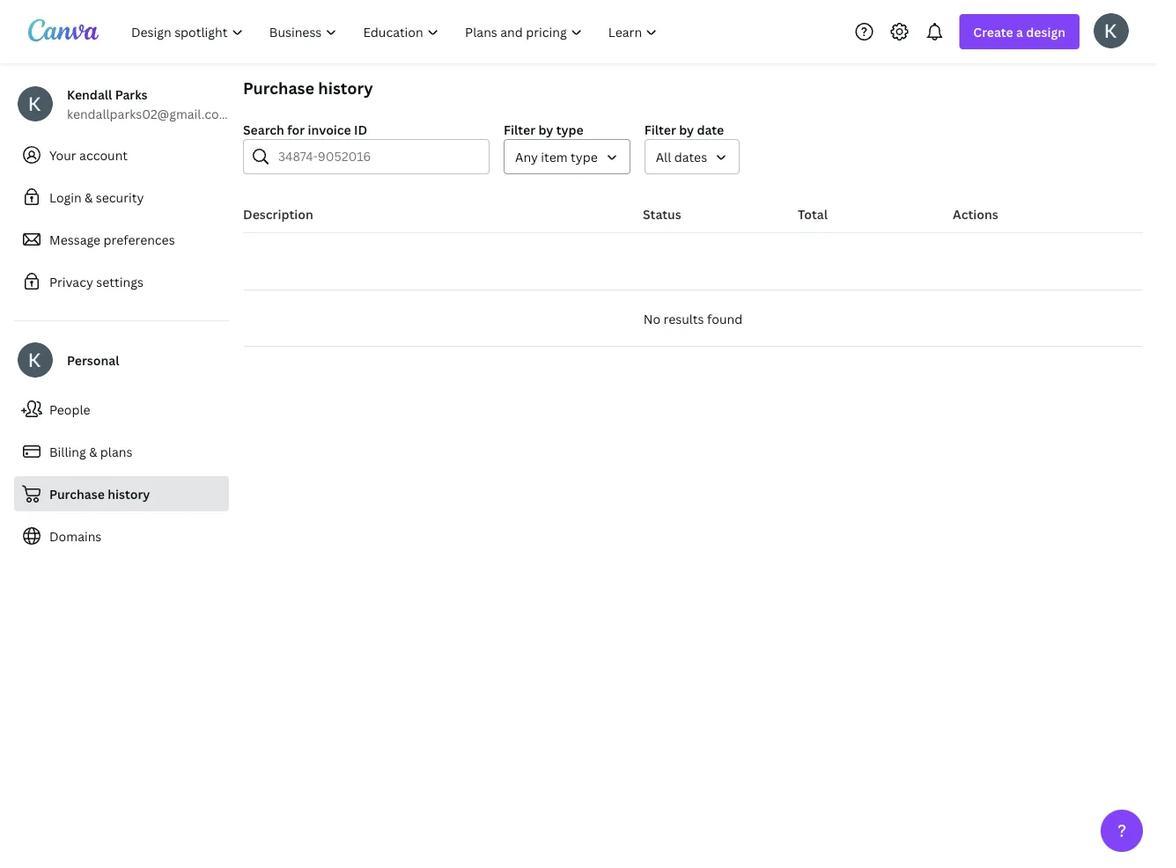 Task type: vqa. For each thing, say whether or not it's contained in the screenshot.
the topmost Ad
no



Task type: locate. For each thing, give the bounding box(es) containing it.
kendall
[[67, 86, 112, 103]]

filter by type
[[504, 121, 584, 138]]

parks
[[115, 86, 148, 103]]

purchase history
[[243, 77, 373, 99], [49, 486, 150, 502]]

filter by date
[[644, 121, 724, 138]]

personal
[[67, 352, 119, 369]]

0 horizontal spatial purchase
[[49, 486, 105, 502]]

for
[[287, 121, 305, 138]]

privacy settings link
[[14, 264, 229, 299]]

type inside 'button'
[[571, 148, 598, 165]]

filter up all
[[644, 121, 676, 138]]

0 horizontal spatial purchase history
[[49, 486, 150, 502]]

& for billing
[[89, 443, 97, 460]]

0 vertical spatial type
[[556, 121, 584, 138]]

type for any item type
[[571, 148, 598, 165]]

purchase history up search for invoice id
[[243, 77, 373, 99]]

purchase history link
[[14, 476, 229, 512]]

1 vertical spatial type
[[571, 148, 598, 165]]

purchase history down billing & plans
[[49, 486, 150, 502]]

total
[[798, 206, 828, 222]]

filter for filter by type
[[504, 121, 535, 138]]

history up id
[[318, 77, 373, 99]]

purchase up domains
[[49, 486, 105, 502]]

history
[[318, 77, 373, 99], [108, 486, 150, 502]]

2 by from the left
[[679, 121, 694, 138]]

1 horizontal spatial filter
[[644, 121, 676, 138]]

billing & plans
[[49, 443, 132, 460]]

plans
[[100, 443, 132, 460]]

design
[[1026, 23, 1066, 40]]

history up the domains link
[[108, 486, 150, 502]]

& left plans at the left of page
[[89, 443, 97, 460]]

1 by from the left
[[538, 121, 553, 138]]

1 horizontal spatial purchase
[[243, 77, 314, 99]]

& right login
[[85, 189, 93, 206]]

invoice
[[308, 121, 351, 138]]

1 horizontal spatial by
[[679, 121, 694, 138]]

by up item
[[538, 121, 553, 138]]

kendall parks kendallparks02@gmail.com
[[67, 86, 230, 122]]

by
[[538, 121, 553, 138], [679, 121, 694, 138]]

actions
[[953, 206, 998, 222]]

0 vertical spatial purchase history
[[243, 77, 373, 99]]

a
[[1016, 23, 1023, 40]]

purchase
[[243, 77, 314, 99], [49, 486, 105, 502]]

top level navigation element
[[120, 14, 672, 49]]

results
[[664, 310, 704, 327]]

purchase up search
[[243, 77, 314, 99]]

Search for invoice ID text field
[[278, 140, 478, 173]]

0 vertical spatial history
[[318, 77, 373, 99]]

type
[[556, 121, 584, 138], [571, 148, 598, 165]]

people link
[[14, 392, 229, 427]]

preferences
[[103, 231, 175, 248]]

by left date
[[679, 121, 694, 138]]

2 filter from the left
[[644, 121, 676, 138]]

security
[[96, 189, 144, 206]]

1 vertical spatial history
[[108, 486, 150, 502]]

0 horizontal spatial by
[[538, 121, 553, 138]]

by for date
[[679, 121, 694, 138]]

privacy settings
[[49, 273, 143, 290]]

0 vertical spatial purchase
[[243, 77, 314, 99]]

1 vertical spatial &
[[89, 443, 97, 460]]

billing & plans link
[[14, 434, 229, 469]]

your
[[49, 147, 76, 163]]

all dates
[[656, 148, 707, 165]]

login
[[49, 189, 82, 206]]

1 filter from the left
[[504, 121, 535, 138]]

type up any item type 'button'
[[556, 121, 584, 138]]

0 vertical spatial &
[[85, 189, 93, 206]]

create a design button
[[959, 14, 1080, 49]]

0 horizontal spatial history
[[108, 486, 150, 502]]

type right item
[[571, 148, 598, 165]]

0 horizontal spatial filter
[[504, 121, 535, 138]]

search for invoice id
[[243, 121, 367, 138]]

any
[[515, 148, 538, 165]]

filter up any
[[504, 121, 535, 138]]

filter
[[504, 121, 535, 138], [644, 121, 676, 138]]

&
[[85, 189, 93, 206], [89, 443, 97, 460]]



Task type: describe. For each thing, give the bounding box(es) containing it.
your account
[[49, 147, 128, 163]]

no results found
[[644, 310, 743, 327]]

account
[[79, 147, 128, 163]]

kendall parks image
[[1094, 13, 1129, 48]]

id
[[354, 121, 367, 138]]

found
[[707, 310, 743, 327]]

login & security
[[49, 189, 144, 206]]

description
[[243, 206, 313, 222]]

message preferences link
[[14, 222, 229, 257]]

login & security link
[[14, 180, 229, 215]]

Any item type button
[[504, 139, 630, 174]]

1 vertical spatial purchase
[[49, 486, 105, 502]]

people
[[49, 401, 90, 418]]

status
[[643, 206, 681, 222]]

by for type
[[538, 121, 553, 138]]

domains
[[49, 528, 102, 545]]

1 horizontal spatial purchase history
[[243, 77, 373, 99]]

kendallparks02@gmail.com
[[67, 105, 230, 122]]

settings
[[96, 273, 143, 290]]

create
[[973, 23, 1013, 40]]

type for filter by type
[[556, 121, 584, 138]]

All dates button
[[644, 139, 740, 174]]

no
[[644, 310, 661, 327]]

1 vertical spatial purchase history
[[49, 486, 150, 502]]

all
[[656, 148, 671, 165]]

message preferences
[[49, 231, 175, 248]]

dates
[[674, 148, 707, 165]]

item
[[541, 148, 568, 165]]

filter for filter by date
[[644, 121, 676, 138]]

create a design
[[973, 23, 1066, 40]]

history inside purchase history link
[[108, 486, 150, 502]]

privacy
[[49, 273, 93, 290]]

domains link
[[14, 519, 229, 554]]

& for login
[[85, 189, 93, 206]]

your account link
[[14, 137, 229, 173]]

billing
[[49, 443, 86, 460]]

date
[[697, 121, 724, 138]]

search
[[243, 121, 284, 138]]

any item type
[[515, 148, 598, 165]]

message
[[49, 231, 100, 248]]

1 horizontal spatial history
[[318, 77, 373, 99]]



